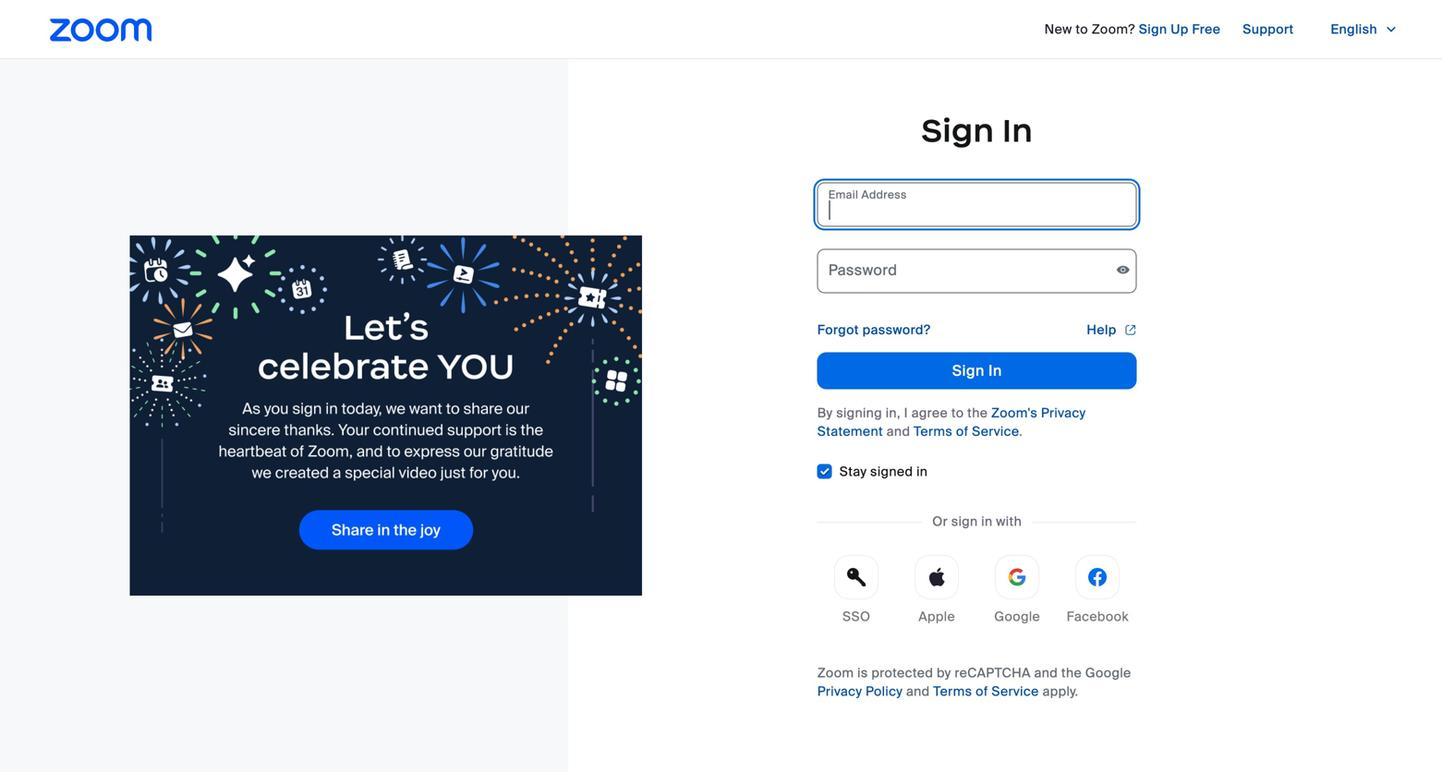 Task type: vqa. For each thing, say whether or not it's contained in the screenshot.
Offer to the middle
no



Task type: describe. For each thing, give the bounding box(es) containing it.
by
[[937, 665, 951, 682]]

apple image
[[928, 568, 947, 586]]

Email Address email field
[[817, 182, 1137, 227]]

signing
[[836, 404, 882, 422]]

Password password field
[[817, 249, 1137, 293]]

or
[[933, 513, 948, 530]]

free
[[1192, 21, 1221, 38]]

terms inside zoom is protected by recaptcha and the google privacy policy and terms of service apply.
[[933, 683, 972, 700]]

service inside zoom is protected by recaptcha and the google privacy policy and terms of service apply.
[[992, 683, 1039, 700]]

forgot password? button
[[817, 321, 931, 339]]

0 vertical spatial sign
[[1139, 21, 1167, 38]]

watch the video image
[[130, 236, 642, 596]]

google button
[[978, 555, 1057, 634]]

google inside zoom is protected by recaptcha and the google privacy policy and terms of service apply.
[[1085, 665, 1131, 682]]

sign in inside button
[[952, 361, 1002, 380]]

english
[[1331, 21, 1378, 38]]

help button
[[1087, 315, 1137, 345]]

1 vertical spatial sign
[[921, 110, 994, 150]]

password?
[[863, 321, 931, 338]]

terms of service link for service
[[914, 423, 1019, 440]]

in for signed
[[917, 463, 928, 480]]

support link
[[1243, 15, 1294, 44]]

zoom's
[[991, 404, 1038, 422]]

zoom is protected by recaptcha and the google privacy policy and terms of service apply.
[[817, 665, 1131, 700]]

forgot password?
[[817, 321, 931, 338]]

agree
[[912, 404, 948, 422]]

0 horizontal spatial of
[[956, 423, 969, 440]]

zoom
[[817, 665, 854, 682]]

facebook
[[1067, 608, 1129, 625]]

0 vertical spatial terms
[[914, 423, 953, 440]]

apple button
[[898, 555, 976, 634]]

0 vertical spatial service
[[972, 423, 1019, 440]]

email
[[828, 187, 859, 202]]

in inside button
[[989, 361, 1002, 380]]

0 horizontal spatial to
[[951, 404, 964, 422]]

or sign in with
[[933, 513, 1022, 530]]

up
[[1171, 21, 1189, 38]]

2 vertical spatial and
[[906, 683, 930, 700]]

zoom?
[[1092, 21, 1135, 38]]

0 vertical spatial in
[[1002, 110, 1033, 150]]

support
[[1243, 21, 1294, 38]]

zoom's privacy statement
[[817, 404, 1086, 440]]

sign inside sign in button
[[952, 361, 985, 380]]

google inside button
[[994, 608, 1040, 625]]

1 vertical spatial and
[[1034, 665, 1058, 682]]



Task type: locate. For each thing, give the bounding box(es) containing it.
email address
[[828, 187, 907, 202]]

sign up "email address" email field
[[921, 110, 994, 150]]

1 vertical spatial in
[[989, 361, 1002, 380]]

sign in up the zoom's
[[952, 361, 1002, 380]]

of inside zoom is protected by recaptcha and the google privacy policy and terms of service apply.
[[976, 683, 988, 700]]

stay signed in
[[840, 463, 928, 480]]

google down "facebook"
[[1085, 665, 1131, 682]]

in left with
[[981, 513, 993, 530]]

1 horizontal spatial google
[[1085, 665, 1131, 682]]

the up and terms of service .
[[967, 404, 988, 422]]

in up the zoom's
[[989, 361, 1002, 380]]

0 vertical spatial the
[[967, 404, 988, 422]]

0 horizontal spatial google
[[994, 608, 1040, 625]]

and
[[887, 423, 910, 440], [1034, 665, 1058, 682], [906, 683, 930, 700]]

zoom logo image
[[50, 18, 152, 42]]

2 vertical spatial sign
[[952, 361, 985, 380]]

the
[[967, 404, 988, 422], [1061, 665, 1082, 682]]

sign in up "email address" email field
[[921, 110, 1033, 150]]

1 vertical spatial terms
[[933, 683, 972, 700]]

in,
[[886, 404, 901, 422]]

1 vertical spatial of
[[976, 683, 988, 700]]

sign up the zoom's privacy statement "link"
[[952, 361, 985, 380]]

and down in,
[[887, 423, 910, 440]]

0 vertical spatial of
[[956, 423, 969, 440]]

statement
[[817, 423, 883, 440]]

1 horizontal spatial the
[[1061, 665, 1082, 682]]

english button
[[1316, 15, 1413, 44]]

1 vertical spatial terms of service link
[[933, 683, 1039, 700]]

window new image
[[1124, 321, 1137, 339]]

terms of service link down agree on the bottom of page
[[914, 423, 1019, 440]]

1 horizontal spatial privacy
[[1041, 404, 1086, 422]]

1 horizontal spatial in
[[981, 513, 993, 530]]

0 vertical spatial in
[[917, 463, 928, 480]]

by
[[817, 404, 833, 422]]

.
[[1019, 423, 1023, 440]]

apple
[[919, 608, 955, 625]]

signed
[[870, 463, 913, 480]]

by signing in, i agree to the
[[817, 404, 991, 422]]

terms of service link
[[914, 423, 1019, 440], [933, 683, 1039, 700]]

the for to
[[967, 404, 988, 422]]

policy
[[866, 683, 903, 700]]

stay
[[840, 463, 867, 480]]

1 vertical spatial sign in
[[952, 361, 1002, 380]]

sign in
[[921, 110, 1033, 150], [952, 361, 1002, 380]]

in for sign
[[981, 513, 993, 530]]

with
[[996, 513, 1022, 530]]

sso
[[843, 608, 871, 625]]

help
[[1087, 321, 1117, 338]]

forgot
[[817, 321, 859, 338]]

sign left up at the top right of the page
[[1139, 21, 1167, 38]]

in up "email address" email field
[[1002, 110, 1033, 150]]

privacy policy link
[[817, 683, 903, 700]]

the inside zoom is protected by recaptcha and the google privacy policy and terms of service apply.
[[1061, 665, 1082, 682]]

recaptcha
[[955, 665, 1031, 682]]

terms
[[914, 423, 953, 440], [933, 683, 972, 700]]

terms down agree on the bottom of page
[[914, 423, 953, 440]]

privacy
[[1041, 404, 1086, 422], [817, 683, 862, 700]]

1 horizontal spatial of
[[976, 683, 988, 700]]

and up apply.
[[1034, 665, 1058, 682]]

zoom's privacy statement link
[[817, 404, 1086, 440]]

terms down by
[[933, 683, 972, 700]]

new to zoom? sign up free
[[1045, 21, 1221, 38]]

0 vertical spatial to
[[1076, 21, 1088, 38]]

to up and terms of service .
[[951, 404, 964, 422]]

terms of service link for by
[[933, 683, 1039, 700]]

1 vertical spatial the
[[1061, 665, 1082, 682]]

down image
[[1385, 20, 1398, 39]]

and down protected
[[906, 683, 930, 700]]

protected
[[872, 665, 933, 682]]

privacy right the zoom's
[[1041, 404, 1086, 422]]

0 vertical spatial and
[[887, 423, 910, 440]]

1 vertical spatial google
[[1085, 665, 1131, 682]]

0 vertical spatial sign in
[[921, 110, 1033, 150]]

0 horizontal spatial privacy
[[817, 683, 862, 700]]

0 horizontal spatial in
[[917, 463, 928, 480]]

sso button
[[817, 555, 896, 634]]

i
[[904, 404, 908, 422]]

service
[[972, 423, 1019, 440], [992, 683, 1039, 700]]

0 vertical spatial privacy
[[1041, 404, 1086, 422]]

service down recaptcha
[[992, 683, 1039, 700]]

1 vertical spatial service
[[992, 683, 1039, 700]]

password
[[828, 260, 897, 280]]

sign
[[1139, 21, 1167, 38], [921, 110, 994, 150], [952, 361, 985, 380]]

of
[[956, 423, 969, 440], [976, 683, 988, 700]]

in right signed
[[917, 463, 928, 480]]

to
[[1076, 21, 1088, 38], [951, 404, 964, 422]]

service down the zoom's
[[972, 423, 1019, 440]]

in
[[917, 463, 928, 480], [981, 513, 993, 530]]

sign in button
[[817, 352, 1137, 389]]

privacy down the zoom
[[817, 683, 862, 700]]

0 vertical spatial google
[[994, 608, 1040, 625]]

privacy inside zoom's privacy statement
[[1041, 404, 1086, 422]]

in
[[1002, 110, 1033, 150], [989, 361, 1002, 380]]

terms of service link down recaptcha
[[933, 683, 1039, 700]]

sign
[[951, 513, 978, 530]]

address
[[862, 187, 907, 202]]

1 vertical spatial privacy
[[817, 683, 862, 700]]

sign up free button
[[1139, 15, 1221, 44]]

google
[[994, 608, 1040, 625], [1085, 665, 1131, 682]]

1 vertical spatial in
[[981, 513, 993, 530]]

1 horizontal spatial to
[[1076, 21, 1088, 38]]

the up apply.
[[1061, 665, 1082, 682]]

and terms of service .
[[883, 423, 1023, 440]]

the for and
[[1061, 665, 1082, 682]]

0 vertical spatial terms of service link
[[914, 423, 1019, 440]]

to right new
[[1076, 21, 1088, 38]]

google up recaptcha
[[994, 608, 1040, 625]]

0 horizontal spatial the
[[967, 404, 988, 422]]

facebook button
[[1059, 555, 1137, 634]]

apply.
[[1043, 683, 1079, 700]]

privacy inside zoom is protected by recaptcha and the google privacy policy and terms of service apply.
[[817, 683, 862, 700]]

new
[[1045, 21, 1072, 38]]

is
[[858, 665, 868, 682]]

1 vertical spatial to
[[951, 404, 964, 422]]



